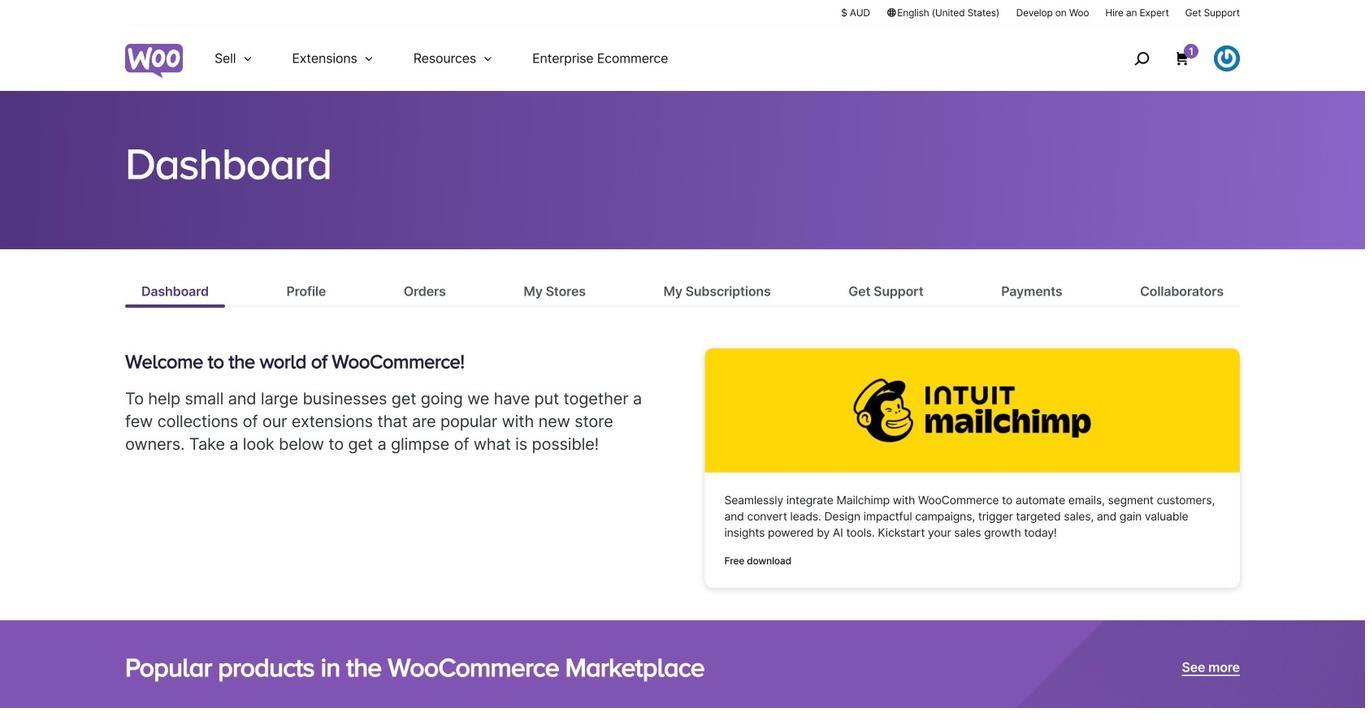 Task type: describe. For each thing, give the bounding box(es) containing it.
open account menu image
[[1215, 46, 1241, 72]]



Task type: vqa. For each thing, say whether or not it's contained in the screenshot.
A short video showing how free shipping can be set up on a WooCommerce store. image
no



Task type: locate. For each thing, give the bounding box(es) containing it.
search image
[[1129, 46, 1155, 72]]

service navigation menu element
[[1100, 32, 1241, 85]]



